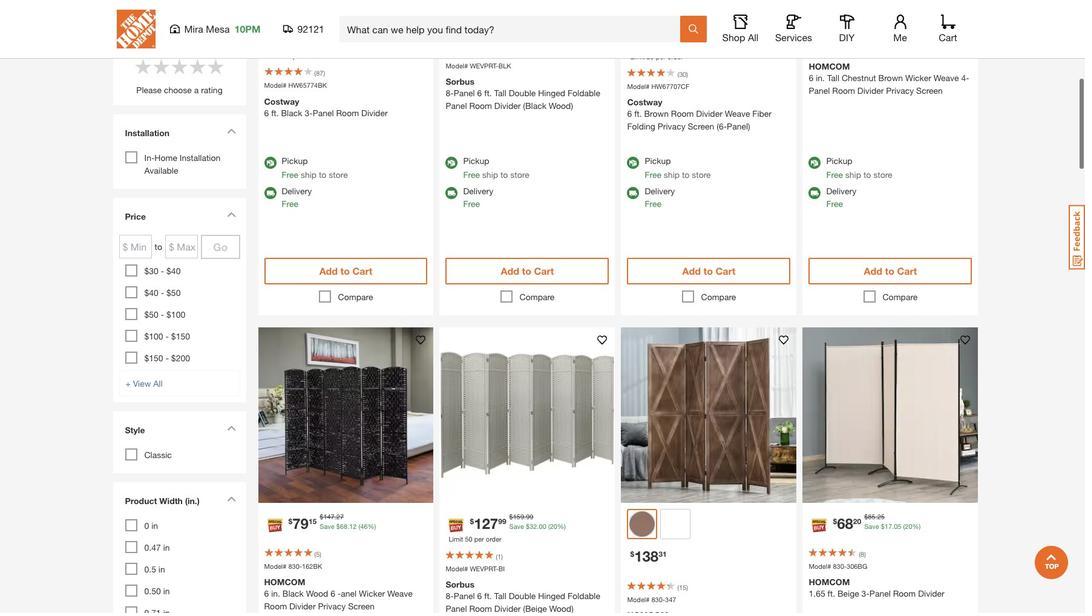 Task type: locate. For each thing, give the bounding box(es) containing it.
1 hinged from the top
[[539, 88, 566, 98]]

4 compare from the left
[[883, 292, 918, 302]]

3- inside homcom 1.65 ft. beige 3-panel room divider
[[862, 589, 870, 599]]

per down the 132
[[293, 52, 303, 60]]

87
[[316, 69, 324, 77]]

wevprt-
[[470, 61, 499, 69], [470, 565, 499, 573]]

star symbol image up a
[[189, 58, 207, 76]]

ft. right "1.65" at the right of the page
[[828, 589, 836, 599]]

127 up the '( 1 )'
[[474, 516, 499, 533]]

3- down hw65774bk
[[305, 108, 313, 118]]

save down the 147
[[320, 523, 335, 531]]

$ inside $ 138 31
[[631, 550, 635, 559]]

1 vertical spatial brown
[[645, 108, 669, 119]]

hinged up (black
[[539, 88, 566, 98]]

1 vertical spatial privacy
[[658, 121, 686, 131]]

%) for $ 85 . 25 save $ 17 . 05 ( 20 %)
[[913, 523, 921, 531]]

in right 0.50
[[163, 586, 170, 597]]

costway for 104
[[628, 97, 663, 107]]

1 horizontal spatial $40
[[167, 266, 181, 276]]

50 up model# wevprt-blk
[[465, 32, 473, 40]]

0 vertical spatial privacy
[[887, 85, 915, 96]]

2 horizontal spatial screen
[[917, 85, 944, 96]]

- up '$150 - $200' link at the left of the page
[[166, 331, 169, 342]]

1 vertical spatial 3-
[[862, 589, 870, 599]]

3 compare from the left
[[702, 292, 737, 302]]

/box
[[691, 30, 705, 38]]

3 add to cart button from the left
[[628, 258, 791, 285]]

pickup free ship to store
[[282, 156, 348, 180], [464, 156, 530, 180], [645, 156, 711, 180], [827, 156, 893, 180]]

$ 159 . 99 save $ 32 . 00 ( 20 %) limit 50 per order
[[449, 513, 566, 544]]

fiber
[[753, 108, 772, 119]]

double
[[509, 88, 536, 98], [509, 591, 536, 602]]

wicker inside 'homcom 6 in. tall chestnut brown wicker weave 4- panel room divider privacy screen'
[[906, 73, 932, 83]]

weave inside costway 6 ft. brown room divider weave fiber folding privacy screen (6-panel)
[[725, 108, 751, 119]]

available shipping image
[[264, 187, 276, 199], [446, 187, 458, 199], [809, 187, 822, 199]]

6 inside sorbus 8-panel 6 ft. tall double hinged foldable panel room divider (black wood)
[[478, 88, 482, 98]]

caret icon image inside style link
[[227, 426, 236, 431]]

ship for second available for pickup icon from right
[[664, 170, 680, 180]]

model# for model# wevprt-blk
[[446, 61, 468, 69]]

store for available for pickup icon for 8-panel 6 ft. tall double hinged foldable panel room divider (black wood)
[[511, 170, 530, 180]]

0 vertical spatial white image
[[366, 0, 393, 22]]

0 horizontal spatial weave
[[388, 589, 413, 599]]

20 inside $ 68 20
[[854, 517, 862, 527]]

wevprt- down 1
[[470, 565, 499, 573]]

3 pickup from the left
[[645, 156, 671, 166]]

privacy inside homcom 6 in. black wood 6 -anel wicker weave room divider privacy screen
[[318, 602, 346, 612]]

save inside $ 147 . 27 save $ 68 . 12 ( 46 %)
[[320, 523, 335, 531]]

costway inside costway 6 ft. brown room divider weave fiber folding privacy screen (6-panel)
[[628, 97, 663, 107]]

$50
[[167, 288, 181, 298], [144, 310, 159, 320]]

caret icon image inside product width (in.) 'link'
[[227, 497, 236, 502]]

wood) right (black
[[549, 101, 574, 111]]

pickup free ship to store for available for pickup icon associated with 6 in. tall chestnut brown wicker weave 4- panel room divider privacy screen
[[827, 156, 893, 180]]

save for $ 159 . 99 save $ 32 . 00 ( 20 %) limit 50 per order
[[510, 523, 525, 531]]

1 available shipping image from the left
[[264, 187, 276, 199]]

save inside $ 159 . 99 save $ 32 . 00 ( 20 %) limit 50 per order
[[510, 523, 525, 531]]

store for available for pickup icon associated with 6 in. tall chestnut brown wicker weave 4- panel room divider privacy screen
[[874, 170, 893, 180]]

0 horizontal spatial brown
[[645, 108, 669, 119]]

2 sorbus from the top
[[446, 580, 475, 590]]

privacy inside 'homcom 6 in. tall chestnut brown wicker weave 4- panel room divider privacy screen'
[[887, 85, 915, 96]]

costway down model# hw65774bk
[[264, 96, 300, 106]]

costway down model# hw67707cf
[[628, 97, 663, 107]]

$ inside $ 68 20
[[834, 517, 838, 527]]

model# 830-162bk
[[264, 563, 322, 571]]

3- for beige
[[862, 589, 870, 599]]

1 horizontal spatial screen
[[688, 121, 715, 131]]

double inside sorbus 8-panel 6 ft. tall double hinged foldable panel room divider (black wood)
[[509, 88, 536, 98]]

6 down the model# wevprt-bi
[[478, 591, 482, 602]]

homcom inside homcom 1.65 ft. beige 3-panel room divider
[[809, 577, 851, 588]]

hinged inside sorbus 8-panel 6 ft. tall double hinged foldable panel room divider (beige wood)
[[539, 591, 566, 602]]

0 vertical spatial in.
[[817, 73, 825, 83]]

weave
[[934, 73, 960, 83], [725, 108, 751, 119], [388, 589, 413, 599]]

add to cart for 3rd 'add to cart' 'button' from right
[[501, 265, 554, 277]]

ft. for costway 6 ft. black 3-panel room divider
[[271, 108, 279, 118]]

1 delivery from the left
[[282, 186, 312, 196]]

0 vertical spatial weave
[[934, 73, 960, 83]]

foldable for 8-panel 6 ft. tall double hinged foldable panel room divider (beige wood)
[[568, 591, 601, 602]]

- right wood
[[338, 589, 341, 599]]

screen
[[917, 85, 944, 96], [688, 121, 715, 131], [348, 602, 375, 612]]

brown image
[[333, 0, 359, 22], [630, 0, 656, 21]]

add
[[320, 265, 338, 277], [501, 265, 520, 277], [683, 265, 701, 277], [865, 265, 883, 277]]

4 delivery free from the left
[[827, 186, 857, 209]]

1 pickup from the left
[[282, 156, 308, 166]]

68 left 85
[[838, 516, 854, 533]]

830- for 68
[[834, 563, 847, 571]]

wicker down me
[[906, 73, 932, 83]]

- for $50
[[161, 310, 164, 320]]

2 pickup from the left
[[464, 156, 490, 166]]

0.47 in link
[[144, 543, 170, 553]]

20 right 00
[[550, 523, 558, 531]]

0 vertical spatial sorbus
[[446, 76, 475, 87]]

0 vertical spatial $100
[[167, 310, 185, 320]]

1 wevprt- from the top
[[470, 61, 499, 69]]

available for pickup image
[[264, 157, 276, 169]]

1 159 from the top
[[513, 9, 525, 17]]

tall down bi
[[495, 591, 507, 602]]

1 compare from the left
[[338, 292, 373, 302]]

model# left bi
[[446, 565, 468, 573]]

1 horizontal spatial all
[[749, 31, 759, 43]]

screen for homcom 6 in. black wood 6 -anel wicker weave room divider privacy screen
[[348, 602, 375, 612]]

0 vertical spatial 50
[[465, 32, 473, 40]]

star symbol image
[[170, 58, 189, 76], [189, 58, 207, 76]]

$150 up $200
[[171, 331, 190, 342]]

room
[[833, 85, 856, 96], [470, 101, 492, 111], [336, 108, 359, 118], [672, 108, 694, 119], [894, 589, 917, 599], [264, 602, 287, 612], [470, 604, 492, 614]]

2 star symbol image from the left
[[152, 58, 170, 76]]

3 delivery free from the left
[[645, 186, 675, 209]]

1 vertical spatial 159
[[513, 513, 525, 521]]

%) inside $ 85 . 25 save $ 17 . 05 ( 20 %)
[[913, 523, 921, 531]]

0 horizontal spatial available shipping image
[[264, 187, 276, 199]]

caret icon image inside price link
[[227, 212, 236, 217]]

tall down blk
[[495, 88, 507, 98]]

0 vertical spatial all
[[749, 31, 759, 43]]

double up (black
[[509, 88, 536, 98]]

15
[[309, 517, 317, 527], [680, 584, 687, 592]]

white image
[[366, 0, 393, 22], [663, 511, 690, 538]]

panel)
[[727, 121, 751, 131]]

ft. inside 'costway 6 ft. black 3-panel room divider'
[[271, 108, 279, 118]]

homcom down model# 830-162bk
[[264, 577, 306, 588]]

double for (beige
[[509, 591, 536, 602]]

3 ship from the left
[[664, 170, 680, 180]]

$
[[510, 9, 513, 17], [470, 14, 474, 23], [707, 30, 710, 38], [289, 34, 293, 43], [652, 34, 656, 44], [320, 513, 324, 521], [510, 513, 513, 521], [865, 513, 869, 521], [289, 517, 293, 527], [470, 517, 474, 527], [834, 517, 838, 527], [337, 523, 340, 531], [526, 523, 530, 531], [882, 523, 885, 531], [631, 550, 635, 559]]

17
[[885, 523, 893, 531]]

tall for sorbus 8-panel 6 ft. tall double hinged foldable panel room divider (black wood)
[[495, 88, 507, 98]]

4 pickup from the left
[[827, 156, 853, 166]]

$100 up "$100 - $150"
[[167, 310, 185, 320]]

$100 down $50 - $100 link
[[144, 331, 163, 342]]

1 foldable from the top
[[568, 88, 601, 98]]

92121
[[298, 23, 325, 35]]

0 horizontal spatial wicker
[[359, 589, 385, 599]]

homcom inside homcom 6 in. black wood 6 -anel wicker weave room divider privacy screen
[[264, 577, 306, 588]]

1 store from the left
[[329, 170, 348, 180]]

0 vertical spatial double
[[509, 88, 536, 98]]

add for fourth 'add to cart' 'button' from the right
[[320, 265, 338, 277]]

2 add from the left
[[501, 265, 520, 277]]

weave left 4-
[[934, 73, 960, 83]]

save
[[691, 40, 706, 48], [320, 523, 335, 531], [510, 523, 525, 531], [865, 523, 880, 531]]

1 sorbus from the top
[[446, 76, 475, 87]]

please
[[136, 85, 162, 95]]

star symbol image
[[134, 58, 152, 76], [152, 58, 170, 76], [207, 58, 225, 76]]

caret icon image
[[227, 128, 236, 134], [227, 212, 236, 217], [227, 426, 236, 431], [227, 497, 236, 502]]

hinged
[[539, 88, 566, 98], [539, 591, 566, 602]]

%) inside $ 147 . 27 save $ 68 . 12 ( 46 %)
[[368, 523, 376, 531]]

$ inside $ 79 15
[[289, 517, 293, 527]]

installation up in-
[[125, 128, 170, 138]]

in
[[152, 521, 158, 531], [163, 543, 170, 553], [159, 564, 165, 575], [163, 586, 170, 597]]

black inside 'costway 6 ft. black 3-panel room divider'
[[281, 108, 303, 118]]

model# for model# wevprt-bi
[[446, 565, 468, 573]]

0 horizontal spatial brown image
[[333, 0, 359, 22]]

ship
[[301, 170, 317, 180], [483, 170, 498, 180], [664, 170, 680, 180], [846, 170, 862, 180]]

ship for available for pickup image
[[301, 170, 317, 180]]

privacy down wood
[[318, 602, 346, 612]]

2 horizontal spatial privacy
[[887, 85, 915, 96]]

wood) right '(beige'
[[550, 604, 574, 614]]

2 8- from the top
[[446, 591, 454, 602]]

1 double from the top
[[509, 88, 536, 98]]

2 ship from the left
[[483, 170, 498, 180]]

$40 - $50
[[144, 288, 181, 298]]

foldable inside sorbus 8-panel 6 ft. tall double hinged foldable panel room divider (black wood)
[[568, 88, 601, 98]]

1 vertical spatial 127
[[474, 516, 499, 533]]

wood) inside sorbus 8-panel 6 ft. tall double hinged foldable panel room divider (black wood)
[[549, 101, 574, 111]]

room inside 'costway 6 ft. black 3-panel room divider'
[[336, 108, 359, 118]]

hw65774bk
[[289, 81, 327, 89]]

installation inside in-home installation available
[[180, 153, 221, 163]]

$ 127 99 for sorbus 8-panel 6 ft. tall double hinged foldable panel room divider (beige wood)
[[470, 516, 507, 533]]

3-
[[305, 108, 313, 118], [862, 589, 870, 599]]

caret icon image for product width (in.)
[[227, 497, 236, 502]]

in right '0.5' on the left bottom of page
[[159, 564, 165, 575]]

127 for sorbus 8-panel 6 ft. tall double hinged foldable panel room divider (black wood)
[[474, 12, 499, 29]]

pickup for available for pickup image
[[282, 156, 308, 166]]

8- down model# wevprt-blk
[[446, 88, 454, 98]]

3 available for pickup image from the left
[[809, 157, 822, 169]]

2 vertical spatial screen
[[348, 602, 375, 612]]

1 vertical spatial weave
[[725, 108, 751, 119]]

in right the 0.47
[[163, 543, 170, 553]]

1 vertical spatial 8-
[[446, 591, 454, 602]]

0 horizontal spatial privacy
[[318, 602, 346, 612]]

installation down installation link
[[180, 153, 221, 163]]

wevprt- down "limit 50 per order"
[[470, 61, 499, 69]]

ft. down model# hw65774bk
[[271, 108, 279, 118]]

1 add from the left
[[320, 265, 338, 277]]

cart for fourth 'add to cart' 'button' from the right
[[353, 265, 373, 277]]

1 horizontal spatial costway
[[628, 97, 663, 107]]

in for 0.5 in
[[159, 564, 165, 575]]

6 in. black wood 6 -anel wicker weave room divider privacy screen image
[[258, 328, 434, 503]]

1 horizontal spatial weave
[[725, 108, 751, 119]]

1 horizontal spatial 3-
[[862, 589, 870, 599]]

6 down model# wevprt-blk
[[478, 88, 482, 98]]

model# left hw65774bk
[[264, 81, 287, 89]]

room inside homcom 6 in. black wood 6 -anel wicker weave room divider privacy screen
[[264, 602, 287, 612]]

%) for $ 159 . 99 save $ 32 . 00 ( 20 %) limit 50 per order
[[558, 523, 566, 531]]

2 vertical spatial tall
[[495, 591, 507, 602]]

weave up panel)
[[725, 108, 751, 119]]

2 double from the top
[[509, 591, 536, 602]]

foldable inside sorbus 8-panel 6 ft. tall double hinged foldable panel room divider (beige wood)
[[568, 591, 601, 602]]

1 127 from the top
[[474, 12, 499, 29]]

bi
[[499, 565, 505, 573]]

1 horizontal spatial brown image
[[630, 0, 656, 21]]

wicker inside homcom 6 in. black wood 6 -anel wicker weave room divider privacy screen
[[359, 589, 385, 599]]

4 store from the left
[[874, 170, 893, 180]]

3 caret icon image from the top
[[227, 426, 236, 431]]

0
[[144, 521, 149, 531]]

2 add to cart from the left
[[501, 265, 554, 277]]

0 horizontal spatial $100
[[144, 331, 163, 342]]

0 vertical spatial $ 127 99
[[470, 12, 507, 29]]

3 delivery from the left
[[645, 186, 675, 196]]

delivery free for available shipping icon related to 6 in. tall chestnut brown wicker weave 4- panel room divider privacy screen
[[827, 186, 857, 209]]

1 vertical spatial installation
[[180, 153, 221, 163]]

1 horizontal spatial in.
[[817, 73, 825, 83]]

ft. up folding
[[635, 108, 642, 119]]

order up the '( 1 )'
[[486, 536, 502, 544]]

per inside $ 159 . 99 save $ 32 . 00 ( 20 %) limit 50 per order
[[475, 536, 484, 544]]

limit 20 per order down 104
[[631, 53, 684, 61]]

black down model# hw65774bk
[[281, 108, 303, 118]]

save inside $ 85 . 25 save $ 17 . 05 ( 20 %)
[[865, 523, 880, 531]]

0 vertical spatial wicker
[[906, 73, 932, 83]]

0 horizontal spatial $50
[[144, 310, 159, 320]]

159
[[513, 9, 525, 17], [513, 513, 525, 521]]

homcom for 68
[[809, 577, 851, 588]]

( 87 )
[[315, 69, 325, 77]]

What can we help you find today? search field
[[347, 16, 680, 42]]

sorbus inside sorbus 8-panel 6 ft. tall double hinged foldable panel room divider (black wood)
[[446, 76, 475, 87]]

50 up the model# wevprt-bi
[[465, 536, 473, 544]]

%) for $ 147 . 27 save $ 68 . 12 ( 46 %)
[[368, 523, 376, 531]]

1 vertical spatial tall
[[495, 88, 507, 98]]

2 159 from the top
[[513, 513, 525, 521]]

$ 79 15
[[289, 516, 317, 533]]

2 delivery free from the left
[[464, 186, 494, 209]]

68 inside $ 147 . 27 save $ 68 . 12 ( 46 %)
[[340, 523, 348, 531]]

compare for 1st 'add to cart' 'button' from the right
[[883, 292, 918, 302]]

1 horizontal spatial $50
[[167, 288, 181, 298]]

159 for $ 159 . 99
[[513, 9, 525, 17]]

cart
[[940, 31, 958, 43], [353, 265, 373, 277], [534, 265, 554, 277], [716, 265, 736, 277], [898, 265, 918, 277]]

delivery
[[282, 186, 312, 196], [464, 186, 494, 196], [645, 186, 675, 196], [827, 186, 857, 196]]

127 up "limit 50 per order"
[[474, 12, 499, 29]]

1 vertical spatial in.
[[271, 589, 280, 599]]

in right 0
[[152, 521, 158, 531]]

0.5
[[144, 564, 156, 575]]

foldable
[[568, 88, 601, 98], [568, 591, 601, 602]]

2 caret icon image from the top
[[227, 212, 236, 217]]

4 caret icon image from the top
[[227, 497, 236, 502]]

4 delivery from the left
[[827, 186, 857, 196]]

132
[[293, 32, 317, 49]]

1 available for pickup image from the left
[[446, 157, 458, 169]]

sorbus 8-panel 6 ft. tall double hinged foldable panel room divider (beige wood)
[[446, 580, 601, 614]]

159 inside $ 159 . 99 save $ 32 . 00 ( 20 %) limit 50 per order
[[513, 513, 525, 521]]

caret icon image inside installation link
[[227, 128, 236, 134]]

1 horizontal spatial available for pickup image
[[628, 157, 640, 169]]

model# for model# 830-162bk
[[264, 563, 287, 571]]

in. for black
[[271, 589, 280, 599]]

0 vertical spatial $50
[[167, 288, 181, 298]]

product width (in.) link
[[119, 489, 240, 517]]

wood) inside sorbus 8-panel 6 ft. tall double hinged foldable panel room divider (beige wood)
[[550, 604, 574, 614]]

limit 20 per order down the 132
[[267, 52, 320, 60]]

2 horizontal spatial 830-
[[834, 563, 847, 571]]

double inside sorbus 8-panel 6 ft. tall double hinged foldable panel room divider (beige wood)
[[509, 591, 536, 602]]

classic
[[144, 450, 172, 460]]

138
[[635, 548, 659, 565]]

8- inside sorbus 8-panel 6 ft. tall double hinged foldable panel room divider (black wood)
[[446, 88, 454, 98]]

in. inside homcom 6 in. black wood 6 -anel wicker weave room divider privacy screen
[[271, 589, 280, 599]]

delivery free for available shipping image
[[645, 186, 675, 209]]

ft. inside homcom 1.65 ft. beige 3-panel room divider
[[828, 589, 836, 599]]

tall inside sorbus 8-panel 6 ft. tall double hinged foldable panel room divider (black wood)
[[495, 88, 507, 98]]

1 vertical spatial wevprt-
[[470, 565, 499, 573]]

$50 up $50 - $100 link
[[167, 288, 181, 298]]

walnut image
[[630, 512, 656, 537]]

go button
[[201, 235, 240, 259]]

3- for black
[[305, 108, 313, 118]]

4 ship from the left
[[846, 170, 862, 180]]

0 vertical spatial 8-
[[446, 88, 454, 98]]

0 horizontal spatial in.
[[271, 589, 280, 599]]

screen inside 'homcom 6 in. tall chestnut brown wicker weave 4- panel room divider privacy screen'
[[917, 85, 944, 96]]

$ 127 99 up "limit 50 per order"
[[470, 12, 507, 29]]

in. for tall
[[817, 73, 825, 83]]

delivery for third available shipping icon from right
[[282, 186, 312, 196]]

1 $ 127 99 from the top
[[470, 12, 507, 29]]

wood) for (beige
[[550, 604, 574, 614]]

1 horizontal spatial 46
[[361, 523, 368, 531]]

sorbus inside sorbus 8-panel 6 ft. tall double hinged foldable panel room divider (beige wood)
[[446, 580, 475, 590]]

pickup free ship to store for second available for pickup icon from right
[[645, 156, 711, 180]]

a
[[194, 85, 199, 95]]

room inside sorbus 8-panel 6 ft. tall double hinged foldable panel room divider (black wood)
[[470, 101, 492, 111]]

2 horizontal spatial available shipping image
[[809, 187, 822, 199]]

0 vertical spatial tall
[[828, 73, 840, 83]]

sorbus down the model# wevprt-bi
[[446, 580, 475, 590]]

costway inside 'costway 6 ft. black 3-panel room divider'
[[264, 96, 300, 106]]

2 horizontal spatial available for pickup image
[[809, 157, 822, 169]]

ft. inside costway 6 ft. brown room divider weave fiber folding privacy screen (6-panel)
[[635, 108, 642, 119]]

0 vertical spatial 159
[[513, 9, 525, 17]]

46 inside $ 147 . 27 save $ 68 . 12 ( 46 %)
[[361, 523, 368, 531]]

2 available for pickup image from the left
[[628, 157, 640, 169]]

2 compare from the left
[[520, 292, 555, 302]]

add for 3rd 'add to cart' 'button' from right
[[501, 265, 520, 277]]

star symbol image up the please choose a rating
[[170, 58, 189, 76]]

20 inside $ 85 . 25 save $ 17 . 05 ( 20 %)
[[906, 523, 913, 531]]

brown inside costway 6 ft. brown room divider weave fiber folding privacy screen (6-panel)
[[645, 108, 669, 119]]

1 vertical spatial all
[[153, 379, 163, 389]]

costway
[[264, 96, 300, 106], [628, 97, 663, 107]]

hinged inside sorbus 8-panel 6 ft. tall double hinged foldable panel room divider (black wood)
[[539, 88, 566, 98]]

79
[[293, 516, 309, 533]]

black left wood
[[283, 589, 304, 599]]

0 vertical spatial hinged
[[539, 88, 566, 98]]

compare for 3rd 'add to cart' 'button' from right
[[520, 292, 555, 302]]

0 vertical spatial 46
[[317, 34, 325, 43]]

8-
[[446, 88, 454, 98], [446, 591, 454, 602]]

3 add to cart from the left
[[683, 265, 736, 277]]

1 caret icon image from the top
[[227, 128, 236, 134]]

limit up the model# wevprt-bi
[[449, 536, 464, 544]]

$40 down $30
[[144, 288, 159, 298]]

panel inside 'costway 6 ft. black 3-panel room divider'
[[313, 108, 334, 118]]

20 left 85
[[854, 517, 862, 527]]

ft. down the model# wevprt-bi
[[485, 591, 492, 602]]

$ 104 48
[[652, 33, 688, 50]]

ft. down model# wevprt-blk
[[485, 88, 492, 98]]

$30 - $40 link
[[144, 266, 181, 276]]

4 add to cart from the left
[[865, 265, 918, 277]]

99 inside $ 159 . 99 save $ 32 . 00 ( 20 %) limit 50 per order
[[526, 513, 534, 521]]

1 horizontal spatial wicker
[[906, 73, 932, 83]]

wevprt- for sorbus 8-panel 6 ft. tall double hinged foldable panel room divider (beige wood)
[[470, 565, 499, 573]]

1 vertical spatial sorbus
[[446, 580, 475, 590]]

1 vertical spatial 46
[[361, 523, 368, 531]]

1 horizontal spatial white image
[[663, 511, 690, 538]]

all
[[749, 31, 759, 43], [153, 379, 163, 389]]

6 up folding
[[628, 108, 632, 119]]

pickup free ship to store for available for pickup image
[[282, 156, 348, 180]]

1 ship from the left
[[301, 170, 317, 180]]

0 horizontal spatial 3-
[[305, 108, 313, 118]]

0 horizontal spatial 68
[[340, 523, 348, 531]]

price-range-lowerBound telephone field
[[119, 235, 152, 259]]

per up the model# wevprt-bi
[[475, 536, 484, 544]]

sorbus down model# wevprt-blk
[[446, 76, 475, 87]]

model# left hw67707cf at the right top of the page
[[628, 82, 650, 90]]

$50 down $40 - $50 on the top of page
[[144, 310, 159, 320]]

0 vertical spatial installation
[[125, 128, 170, 138]]

2 50 from the top
[[465, 536, 473, 544]]

available
[[144, 165, 178, 176]]

$100 - $150
[[144, 331, 190, 342]]

homcom up the chestnut
[[809, 61, 851, 71]]

costway 6 ft. black 3-panel room divider
[[264, 96, 388, 118]]

1 vertical spatial wood)
[[550, 604, 574, 614]]

all right view at left
[[153, 379, 163, 389]]

) for ( 8 )
[[865, 551, 867, 558]]

black inside homcom 6 in. black wood 6 -anel wicker weave room divider privacy screen
[[283, 589, 304, 599]]

2 pickup free ship to store from the left
[[464, 156, 530, 180]]

2 store from the left
[[511, 170, 530, 180]]

delivery for available shipping icon related to 6 in. tall chestnut brown wicker weave 4- panel room divider privacy screen
[[827, 186, 857, 196]]

0 horizontal spatial white image
[[366, 0, 393, 22]]

1 add to cart from the left
[[320, 265, 373, 277]]

1 8- from the top
[[446, 88, 454, 98]]

1 vertical spatial 15
[[680, 584, 687, 592]]

3- right beige
[[862, 589, 870, 599]]

46 right 12
[[361, 523, 368, 531]]

brown right the chestnut
[[879, 73, 904, 83]]

0 vertical spatial $150
[[171, 331, 190, 342]]

order inside $ 159 . 99 save $ 32 . 00 ( 20 %) limit 50 per order
[[486, 536, 502, 544]]

weave right anel
[[388, 589, 413, 599]]

0 horizontal spatial 15
[[309, 517, 317, 527]]

double for (black
[[509, 88, 536, 98]]

1 vertical spatial white image
[[663, 511, 690, 538]]

order up blk
[[486, 32, 502, 40]]

1 vertical spatial 50
[[465, 536, 473, 544]]

1 delivery free from the left
[[282, 186, 312, 209]]

in. inside 'homcom 6 in. tall chestnut brown wicker weave 4- panel room divider privacy screen'
[[817, 73, 825, 83]]

feedback link image
[[1070, 205, 1086, 270]]

brown up folding
[[645, 108, 669, 119]]

2 available shipping image from the left
[[446, 187, 458, 199]]

divider inside sorbus 8-panel 6 ft. tall double hinged foldable panel room divider (beige wood)
[[495, 604, 521, 614]]

%) inside $ 159 . 99 save $ 32 . 00 ( 20 %) limit 50 per order
[[558, 523, 566, 531]]

2 hinged from the top
[[539, 591, 566, 602]]

wood)
[[549, 101, 574, 111], [550, 604, 574, 614]]

6 down services
[[809, 73, 814, 83]]

2 vertical spatial privacy
[[318, 602, 346, 612]]

compare
[[338, 292, 373, 302], [520, 292, 555, 302], [702, 292, 737, 302], [883, 292, 918, 302]]

0 vertical spatial screen
[[917, 85, 944, 96]]

tall inside sorbus 8-panel 6 ft. tall double hinged foldable panel room divider (beige wood)
[[495, 591, 507, 602]]

- down $40 - $50 on the top of page
[[161, 310, 164, 320]]

3 add from the left
[[683, 265, 701, 277]]

0 vertical spatial foldable
[[568, 88, 601, 98]]

2 $ 127 99 from the top
[[470, 516, 507, 533]]

model# up "1.65" at the right of the page
[[809, 563, 832, 571]]

20 inside $ 159 . 99 save $ 32 . 00 ( 20 %) limit 50 per order
[[550, 523, 558, 531]]

0 vertical spatial wood)
[[549, 101, 574, 111]]

0 vertical spatial 15
[[309, 517, 317, 527]]

3 available shipping image from the left
[[809, 187, 822, 199]]

46 up 87
[[317, 34, 325, 43]]

homcom
[[809, 61, 851, 71], [264, 577, 306, 588], [809, 577, 851, 588]]

0.50 in
[[144, 586, 170, 597]]

model# down "limit 50 per order"
[[446, 61, 468, 69]]

0 vertical spatial wevprt-
[[470, 61, 499, 69]]

1 vertical spatial black
[[283, 589, 304, 599]]

room inside homcom 1.65 ft. beige 3-panel room divider
[[894, 589, 917, 599]]

available for pickup image
[[446, 157, 458, 169], [628, 157, 640, 169], [809, 157, 822, 169]]

$150
[[171, 331, 190, 342], [144, 353, 163, 363]]

0 horizontal spatial 830-
[[289, 563, 302, 571]]

6 inside 'homcom 6 in. tall chestnut brown wicker weave 4- panel room divider privacy screen'
[[809, 73, 814, 83]]

4 pickup free ship to store from the left
[[827, 156, 893, 180]]

cart for 3rd 'add to cart' 'button' from right
[[534, 265, 554, 277]]

08
[[723, 30, 731, 38]]

1 horizontal spatial brown
[[879, 73, 904, 83]]

0 horizontal spatial installation
[[125, 128, 170, 138]]

divider
[[858, 85, 885, 96], [495, 101, 521, 111], [362, 108, 388, 118], [697, 108, 723, 119], [919, 589, 945, 599], [289, 602, 316, 612], [495, 604, 521, 614]]

1.65 ft. beige 3-panel room divider image
[[803, 328, 979, 503]]

hinged up '(beige'
[[539, 591, 566, 602]]

model# for model# 830-347
[[628, 596, 650, 604]]

1 pickup free ship to store from the left
[[282, 156, 348, 180]]

homcom 1.65 ft. beige 3-panel room divider
[[809, 577, 945, 599]]

- left $200
[[166, 353, 169, 363]]

pickup free ship to store for available for pickup icon for 8-panel 6 ft. tall double hinged foldable panel room divider (black wood)
[[464, 156, 530, 180]]

star symbol image up please
[[134, 58, 152, 76]]

tall left the chestnut
[[828, 73, 840, 83]]

1 horizontal spatial available shipping image
[[446, 187, 458, 199]]

privacy inside costway 6 ft. brown room divider weave fiber folding privacy screen (6-panel)
[[658, 121, 686, 131]]

8-panel 6 ft. tall double hinged foldable panel room divider (beige wood) image
[[440, 328, 616, 503]]

- for $30
[[161, 266, 164, 276]]

model# for model# hw67707cf
[[628, 82, 650, 90]]

0 vertical spatial 127
[[474, 12, 499, 29]]

width
[[159, 496, 183, 506]]

1 vertical spatial $150
[[144, 353, 163, 363]]

screen inside costway 6 ft. brown room divider weave fiber folding privacy screen (6-panel)
[[688, 121, 715, 131]]

0 vertical spatial brown
[[879, 73, 904, 83]]

3- inside 'costway 6 ft. black 3-panel room divider'
[[305, 108, 313, 118]]

1 vertical spatial $ 127 99
[[470, 516, 507, 533]]

1 vertical spatial foldable
[[568, 591, 601, 602]]

0 horizontal spatial costway
[[264, 96, 300, 106]]

screen inside homcom 6 in. black wood 6 -anel wicker weave room divider privacy screen
[[348, 602, 375, 612]]

3 pickup free ship to store from the left
[[645, 156, 711, 180]]

the home depot logo image
[[117, 10, 155, 48]]

2 127 from the top
[[474, 516, 499, 533]]

2 vertical spatial weave
[[388, 589, 413, 599]]

- right $30
[[161, 266, 164, 276]]

8- inside sorbus 8-panel 6 ft. tall double hinged foldable panel room divider (beige wood)
[[446, 591, 454, 602]]

available shipping image for 6 in. tall chestnut brown wicker weave 4- panel room divider privacy screen
[[809, 187, 822, 199]]

8
[[861, 551, 865, 558]]

1 horizontal spatial installation
[[180, 153, 221, 163]]

3 store from the left
[[692, 170, 711, 180]]

shop
[[723, 31, 746, 43]]

4 add from the left
[[865, 265, 883, 277]]

0 vertical spatial black
[[281, 108, 303, 118]]

divider inside homcom 1.65 ft. beige 3-panel room divider
[[919, 589, 945, 599]]

brown inside 'homcom 6 in. tall chestnut brown wicker weave 4- panel room divider privacy screen'
[[879, 73, 904, 83]]

available for pickup image for 8-panel 6 ft. tall double hinged foldable panel room divider (black wood)
[[446, 157, 458, 169]]

8- down the model# wevprt-bi
[[446, 591, 454, 602]]

68 left 12
[[340, 523, 348, 531]]

2 foldable from the top
[[568, 591, 601, 602]]

(
[[904, 7, 906, 15], [730, 40, 732, 48], [315, 69, 316, 77], [678, 70, 680, 78], [359, 523, 361, 531], [549, 523, 550, 531], [904, 523, 906, 531], [315, 551, 316, 558], [860, 551, 861, 558], [496, 553, 498, 561], [678, 584, 680, 592]]

) for ( 15 )
[[687, 584, 689, 592]]

0 horizontal spatial $150
[[144, 353, 163, 363]]

brown
[[879, 73, 904, 83], [645, 108, 669, 119]]

830-
[[289, 563, 302, 571], [834, 563, 847, 571], [652, 596, 666, 604]]

anel
[[341, 589, 357, 599]]

3 star symbol image from the left
[[207, 58, 225, 76]]

2 delivery from the left
[[464, 186, 494, 196]]

homcom up "1.65" at the right of the page
[[809, 577, 851, 588]]

star symbol image up rating at top left
[[207, 58, 225, 76]]

all right 16
[[749, 31, 759, 43]]

0 horizontal spatial available for pickup image
[[446, 157, 458, 169]]

20 right 05 at the right bottom of page
[[906, 523, 913, 531]]

price
[[125, 211, 146, 222]]

$40 right $30
[[167, 266, 181, 276]]

6
[[809, 73, 814, 83], [478, 88, 482, 98], [264, 108, 269, 118], [628, 108, 632, 119], [264, 589, 269, 599], [331, 589, 336, 599], [478, 591, 482, 602]]

room inside 'homcom 6 in. tall chestnut brown wicker weave 4- panel room divider privacy screen'
[[833, 85, 856, 96]]

2 wevprt- from the top
[[470, 565, 499, 573]]

$ 132 46
[[289, 32, 325, 49]]

20 down $ 104 48
[[647, 53, 654, 61]]

1 horizontal spatial limit 20 per order
[[631, 53, 684, 61]]

privacy down me
[[887, 85, 915, 96]]

0 horizontal spatial all
[[153, 379, 163, 389]]

add to cart
[[320, 265, 373, 277], [501, 265, 554, 277], [683, 265, 736, 277], [865, 265, 918, 277]]



Task type: vqa. For each thing, say whether or not it's contained in the screenshot.
Drawer in the ANGELES HOME 23.5 IN. H X 16 IN. W X 16 IN. D 2-DRAWER WHITE NIGHTSTAND MID-CENTURY END SIDE TABLE
no



Task type: describe. For each thing, give the bounding box(es) containing it.
( 5 )
[[315, 551, 322, 558]]

1 vertical spatial $50
[[144, 310, 159, 320]]

0 horizontal spatial $40
[[144, 288, 159, 298]]

choose
[[164, 85, 192, 95]]

save for $ 147 . 27 save $ 68 . 12 ( 46 %)
[[320, 523, 335, 531]]

rating
[[157, 37, 183, 47]]

mesa
[[206, 23, 230, 35]]

ft. inside sorbus 8-panel 6 ft. tall double hinged foldable panel room divider (beige wood)
[[485, 591, 492, 602]]

306bg
[[847, 563, 868, 571]]

product width (in.)
[[125, 496, 200, 506]]

1 horizontal spatial $150
[[171, 331, 190, 342]]

1 star symbol image from the left
[[134, 58, 152, 76]]

$ 159 . 99
[[510, 9, 534, 17]]

) for ( 1 )
[[502, 553, 503, 561]]

- for $150
[[166, 353, 169, 363]]

delivery free for third available shipping icon from right
[[282, 186, 312, 209]]

$ 127 99 for sorbus 8-panel 6 ft. tall double hinged foldable panel room divider (black wood)
[[470, 12, 507, 29]]

product
[[125, 496, 157, 506]]

- inside homcom 6 in. black wood 6 -anel wicker weave room divider privacy screen
[[338, 589, 341, 599]]

4-panel folding room divider 5.6 ft. walnut tone tall freestanding privacy screen panels for indoor bedroom office image
[[622, 328, 797, 503]]

6 right wood
[[331, 589, 336, 599]]

caret icon image for price
[[227, 212, 236, 217]]

model# wevprt-blk
[[446, 61, 512, 69]]

price-range-upperBound telephone field
[[165, 235, 198, 259]]

$ inside $ 132 46
[[289, 34, 293, 43]]

add to cart for fourth 'add to cart' 'button' from the right
[[320, 265, 373, 277]]

black for costway
[[281, 108, 303, 118]]

( 30 )
[[678, 70, 689, 78]]

( 1 )
[[496, 553, 503, 561]]

0.5 in link
[[144, 564, 165, 575]]

black for homcom
[[283, 589, 304, 599]]

limit up model# hw65774bk
[[267, 52, 282, 60]]

6 down model# 830-162bk
[[264, 589, 269, 599]]

blk
[[499, 61, 512, 69]]

$ 147 . 27 save $ 68 . 12 ( 46 %)
[[320, 513, 376, 531]]

48
[[680, 34, 688, 44]]

in for 0.50 in
[[163, 586, 170, 597]]

$150 - $200
[[144, 353, 190, 363]]

delivery for available shipping icon related to 8-panel 6 ft. tall double hinged foldable panel room divider (black wood)
[[464, 186, 494, 196]]

review rating
[[125, 37, 183, 47]]

model# for model# hw65774bk
[[264, 81, 287, 89]]

wood) for (black
[[549, 101, 574, 111]]

rating
[[201, 85, 223, 95]]

store for available for pickup image
[[329, 170, 348, 180]]

caret icon image for installation
[[227, 128, 236, 134]]

1 horizontal spatial $100
[[167, 310, 185, 320]]

347
[[666, 596, 677, 604]]

46 inside $ 132 46
[[317, 34, 325, 43]]

92121 button
[[283, 23, 325, 35]]

0 in
[[144, 521, 158, 531]]

available shipping image
[[628, 187, 640, 199]]

costway for 132
[[264, 96, 300, 106]]

cart link
[[935, 15, 962, 44]]

beige
[[838, 589, 860, 599]]

1
[[498, 553, 502, 561]]

sorbus 8-panel 6 ft. tall double hinged foldable panel room divider (black wood)
[[446, 76, 601, 111]]

1 add to cart button from the left
[[264, 258, 428, 285]]

pickup for available for pickup icon for 8-panel 6 ft. tall double hinged foldable panel room divider (black wood)
[[464, 156, 490, 166]]

0 horizontal spatial limit 20 per order
[[267, 52, 320, 60]]

4 add to cart button from the left
[[809, 258, 973, 285]]

2 add to cart button from the left
[[446, 258, 610, 285]]

0.5 in
[[144, 564, 165, 575]]

model# hw67707cf
[[628, 82, 690, 90]]

127 for sorbus 8-panel 6 ft. tall double hinged foldable panel room divider (beige wood)
[[474, 516, 499, 533]]

black image
[[663, 0, 690, 22]]

$ inside $ 104 48
[[652, 34, 656, 44]]

147
[[324, 513, 335, 521]]

$30 - $40
[[144, 266, 181, 276]]

$200
[[171, 353, 190, 363]]

78 (
[[895, 7, 906, 15]]

divider inside costway 6 ft. brown room divider weave fiber folding privacy screen (6-panel)
[[697, 108, 723, 119]]

- for $40
[[161, 288, 164, 298]]

) for ( 30 )
[[687, 70, 689, 78]]

$ 85 . 25 save $ 17 . 05 ( 20 %)
[[865, 513, 921, 531]]

in for 0 in
[[152, 521, 158, 531]]

panel inside homcom 1.65 ft. beige 3-panel room divider
[[870, 589, 891, 599]]

hinged for (black
[[539, 88, 566, 98]]

0.47
[[144, 543, 161, 553]]

installation link
[[119, 121, 240, 148]]

me button
[[882, 15, 920, 44]]

( inside $ 147 . 27 save $ 68 . 12 ( 46 %)
[[359, 523, 361, 531]]

compare for second 'add to cart' 'button' from the right
[[702, 292, 737, 302]]

( inside $ 85 . 25 save $ 17 . 05 ( 20 %)
[[904, 523, 906, 531]]

5
[[316, 551, 320, 558]]

divider inside 'costway 6 ft. black 3-panel room divider'
[[362, 108, 388, 118]]

cart for second 'add to cart' 'button' from the right
[[716, 265, 736, 277]]

delivery for available shipping image
[[645, 186, 675, 196]]

) for ( 5 )
[[320, 551, 322, 558]]

classic link
[[144, 450, 172, 460]]

(6-
[[717, 121, 727, 131]]

available shipping image for 8-panel 6 ft. tall double hinged foldable panel room divider (black wood)
[[446, 187, 458, 199]]

1 horizontal spatial 68
[[838, 516, 854, 533]]

$150 - $200 link
[[144, 353, 190, 363]]

per up model# wevprt-blk
[[475, 32, 484, 40]]

6 inside sorbus 8-panel 6 ft. tall double hinged foldable panel room divider (beige wood)
[[478, 591, 482, 602]]

delivery free for available shipping icon related to 8-panel 6 ft. tall double hinged foldable panel room divider (black wood)
[[464, 186, 494, 209]]

16
[[732, 40, 739, 48]]

me
[[894, 31, 908, 43]]

cart for 1st 'add to cart' 'button' from the right
[[898, 265, 918, 277]]

$ 138 31
[[631, 548, 667, 565]]

add for second 'add to cart' 'button' from the right
[[683, 265, 701, 277]]

privacy for homcom 6 in. black wood 6 -anel wicker weave room divider privacy screen
[[318, 602, 346, 612]]

8- for 8-panel 6 ft. tall double hinged foldable panel room divider (beige wood)
[[446, 591, 454, 602]]

wevprt- for sorbus 8-panel 6 ft. tall double hinged foldable panel room divider (black wood)
[[470, 61, 499, 69]]

ship for available for pickup icon for 8-panel 6 ft. tall double hinged foldable panel room divider (black wood)
[[483, 170, 498, 180]]

limit up model# wevprt-blk
[[449, 32, 464, 40]]

(beige
[[523, 604, 547, 614]]

save down /box
[[691, 40, 706, 48]]

4-
[[962, 73, 970, 83]]

homcom inside 'homcom 6 in. tall chestnut brown wicker weave 4- panel room divider privacy screen'
[[809, 61, 851, 71]]

ft. inside sorbus 8-panel 6 ft. tall double hinged foldable panel room divider (black wood)
[[485, 88, 492, 98]]

0.50 in link
[[144, 586, 170, 597]]

159 for $ 159 . 99 save $ 32 . 00 ( 20 %) limit 50 per order
[[513, 513, 525, 521]]

homcom 6 in. black wood 6 -anel wicker weave room divider privacy screen
[[264, 577, 413, 612]]

1 vertical spatial $100
[[144, 331, 163, 342]]

in-home installation available
[[144, 153, 221, 176]]

order down $ 132 46
[[305, 52, 320, 60]]

panel inside 'homcom 6 in. tall chestnut brown wicker weave 4- panel room divider privacy screen'
[[809, 85, 831, 96]]

model# for model# 830-306bg
[[809, 563, 832, 571]]

$30
[[144, 266, 159, 276]]

costway 6 ft. brown room divider weave fiber folding privacy screen (6-panel)
[[628, 97, 772, 131]]

privacy for homcom 6 in. tall chestnut brown wicker weave 4- panel room divider privacy screen
[[887, 85, 915, 96]]

add to cart for second 'add to cart' 'button' from the right
[[683, 265, 736, 277]]

15 inside $ 79 15
[[309, 517, 317, 527]]

weave inside 'homcom 6 in. tall chestnut brown wicker weave 4- panel room divider privacy screen'
[[934, 73, 960, 83]]

room inside sorbus 8-panel 6 ft. tall double hinged foldable panel room divider (beige wood)
[[470, 604, 492, 614]]

compare for fourth 'add to cart' 'button' from the right
[[338, 292, 373, 302]]

model# 830-347
[[628, 596, 677, 604]]

30
[[680, 70, 687, 78]]

review
[[125, 37, 154, 47]]

( 15 )
[[678, 584, 689, 592]]

pickup for second available for pickup icon from right
[[645, 156, 671, 166]]

12
[[350, 523, 357, 531]]

tall for sorbus 8-panel 6 ft. tall double hinged foldable panel room divider (beige wood)
[[495, 591, 507, 602]]

divider inside sorbus 8-panel 6 ft. tall double hinged foldable panel room divider (black wood)
[[495, 101, 521, 111]]

in-home installation available link
[[144, 153, 221, 176]]

+ view all link
[[119, 371, 240, 397]]

model# wevprt-bi
[[446, 565, 505, 573]]

save for $ 85 . 25 save $ 17 . 05 ( 20 %)
[[865, 523, 880, 531]]

8- for 8-panel 6 ft. tall double hinged foldable panel room divider (black wood)
[[446, 88, 454, 98]]

in-
[[144, 153, 155, 163]]

add for 1st 'add to cart' 'button' from the right
[[865, 265, 883, 277]]

830- for 79
[[289, 563, 302, 571]]

all inside button
[[749, 31, 759, 43]]

homcom 6 in. tall chestnut brown wicker weave 4- panel room divider privacy screen
[[809, 61, 970, 96]]

6 inside costway 6 ft. brown room divider weave fiber folding privacy screen (6-panel)
[[628, 108, 632, 119]]

please choose a rating
[[136, 85, 223, 95]]

limit 50 per order
[[449, 32, 502, 40]]

store for second available for pickup icon from right
[[692, 170, 711, 180]]

1 50 from the top
[[465, 32, 473, 40]]

available for pickup image for 6 in. tall chestnut brown wicker weave 4- panel room divider privacy screen
[[809, 157, 822, 169]]

(black
[[523, 101, 547, 111]]

20 down $ 132 46
[[284, 52, 291, 60]]

$50 - $100 link
[[144, 310, 185, 320]]

1 horizontal spatial 830-
[[652, 596, 666, 604]]

limit inside $ 159 . 99 save $ 32 . 00 ( 20 %) limit 50 per order
[[449, 536, 464, 544]]

style link
[[119, 418, 240, 446]]

1 horizontal spatial 15
[[680, 584, 687, 592]]

0 in link
[[144, 521, 158, 531]]

ft. for homcom 1.65 ft. beige 3-panel room divider
[[828, 589, 836, 599]]

1 brown image from the left
[[333, 0, 359, 22]]

limit up model# hw67707cf
[[631, 53, 645, 61]]

sorbus for sorbus 8-panel 6 ft. tall double hinged foldable panel room divider (black wood)
[[446, 76, 475, 87]]

price link
[[119, 204, 240, 232]]

6 inside 'costway 6 ft. black 3-panel room divider'
[[264, 108, 269, 118]]

- for $100
[[166, 331, 169, 342]]

( inside $ 159 . 99 save $ 32 . 00 ( 20 %) limit 50 per order
[[549, 523, 550, 531]]

hinged for (beige
[[539, 591, 566, 602]]

add to cart for 1st 'add to cart' 'button' from the right
[[865, 265, 918, 277]]

shop all button
[[722, 15, 760, 44]]

tall inside 'homcom 6 in. tall chestnut brown wicker weave 4- panel room divider privacy screen'
[[828, 73, 840, 83]]

order down $ 104 48
[[668, 53, 684, 61]]

pickup for available for pickup icon associated with 6 in. tall chestnut brown wicker weave 4- panel room divider privacy screen
[[827, 156, 853, 166]]

per down 104
[[656, 53, 666, 61]]

ft. for costway 6 ft. brown room divider weave fiber folding privacy screen (6-panel)
[[635, 108, 642, 119]]

homcom for 79
[[264, 577, 306, 588]]

32
[[530, 523, 537, 531]]

room inside costway 6 ft. brown room divider weave fiber folding privacy screen (6-panel)
[[672, 108, 694, 119]]

(in.)
[[185, 496, 200, 506]]

104
[[656, 33, 680, 50]]

folding
[[628, 121, 656, 131]]

ship for available for pickup icon associated with 6 in. tall chestnut brown wicker weave 4- panel room divider privacy screen
[[846, 170, 862, 180]]

50 inside $ 159 . 99 save $ 32 . 00 ( 20 %) limit 50 per order
[[465, 536, 473, 544]]

162bk
[[302, 563, 322, 571]]

model# 830-306bg
[[809, 563, 868, 571]]

2 star symbol image from the left
[[189, 58, 207, 76]]

1 star symbol image from the left
[[170, 58, 189, 76]]

screen for homcom 6 in. tall chestnut brown wicker weave 4- panel room divider privacy screen
[[917, 85, 944, 96]]

25
[[878, 513, 885, 521]]

00
[[539, 523, 547, 531]]

$ 68 20
[[834, 516, 862, 533]]

foldable for 8-panel 6 ft. tall double hinged foldable panel room divider (black wood)
[[568, 88, 601, 98]]

divider inside homcom 6 in. black wood 6 -anel wicker weave room divider privacy screen
[[289, 602, 316, 612]]

in for 0.47 in
[[163, 543, 170, 553]]

weave inside homcom 6 in. black wood 6 -anel wicker weave room divider privacy screen
[[388, 589, 413, 599]]

caret icon image for style
[[227, 426, 236, 431]]

services
[[776, 31, 813, 43]]

divider inside 'homcom 6 in. tall chestnut brown wicker weave 4- panel room divider privacy screen'
[[858, 85, 885, 96]]

sorbus for sorbus 8-panel 6 ft. tall double hinged foldable panel room divider (beige wood)
[[446, 580, 475, 590]]

2 brown image from the left
[[630, 0, 656, 21]]

) for ( 87 )
[[324, 69, 325, 77]]



